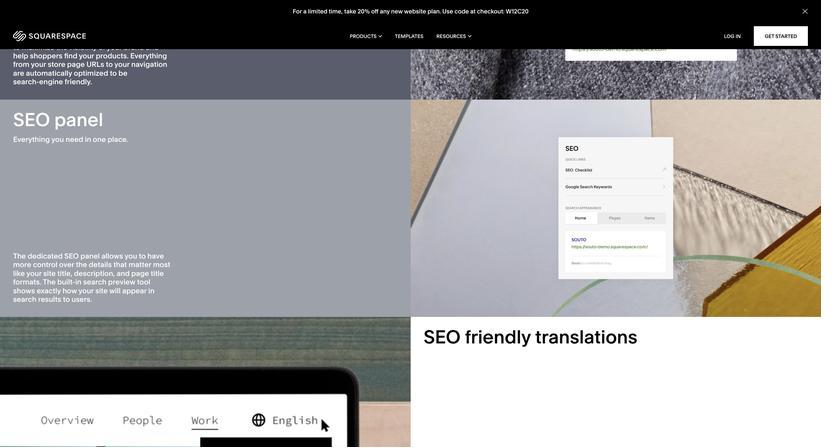 Task type: describe. For each thing, give the bounding box(es) containing it.
1 horizontal spatial are
[[117, 34, 128, 43]]

the inside all squarespace online stores are designed to maximize the visibility of your brand and help shoppers find your products. everything from your store page urls to your navigation are automatically optimized to be search‑engine friendly.
[[56, 43, 67, 52]]

0 horizontal spatial in
[[75, 278, 82, 287]]

store
[[48, 60, 65, 69]]

friendly
[[465, 326, 531, 348]]

tool
[[137, 278, 150, 287]]

everything you need in one place.
[[13, 135, 128, 144]]

1 vertical spatial site
[[95, 287, 108, 295]]

to up from
[[13, 43, 20, 52]]

seo for seo friendly translations
[[424, 326, 461, 348]]

0 horizontal spatial the
[[13, 252, 26, 261]]

and inside the dedicated seo panel allows you to have more control over the details that matter most like your site title, description, and page title formats. the built-in search preview tool shows exactly how your site will appear in search results to users.
[[117, 269, 130, 278]]

1 horizontal spatial in
[[85, 135, 91, 144]]

scarf image
[[411, 0, 822, 100]]

squarespace
[[24, 34, 69, 43]]

your right from
[[31, 60, 46, 69]]

stores
[[94, 34, 115, 43]]

off
[[371, 8, 379, 15]]

limited
[[308, 8, 327, 15]]

your right how
[[79, 287, 94, 295]]

0 horizontal spatial site
[[43, 269, 56, 278]]

most
[[153, 261, 170, 269]]

any
[[380, 8, 390, 15]]

time,
[[329, 8, 343, 15]]

use
[[442, 8, 453, 15]]

get started link
[[754, 26, 809, 46]]

you inside the dedicated seo panel allows you to have more control over the details that matter most like your site title, description, and page title formats. the built-in search preview tool shows exactly how your site will appear in search results to users.
[[125, 252, 137, 261]]

code
[[455, 8, 469, 15]]

will
[[109, 287, 121, 295]]

one
[[93, 135, 106, 144]]

static url and google search result for scarf image
[[495, 0, 738, 61]]

automatically
[[26, 69, 72, 78]]

templates
[[395, 33, 424, 39]]

seo for seo panel
[[13, 108, 50, 131]]

friendly.
[[65, 77, 92, 86]]

0 vertical spatial panel
[[54, 108, 103, 131]]

formats.
[[13, 278, 41, 287]]

seo panel
[[13, 108, 103, 131]]

to right urls
[[106, 60, 113, 69]]

visibility
[[69, 43, 97, 52]]

everything inside all squarespace online stores are designed to maximize the visibility of your brand and help shoppers find your products. everything from your store page urls to your navigation are automatically optimized to be search‑engine friendly.
[[130, 51, 167, 60]]

over
[[59, 261, 74, 269]]

brand
[[124, 43, 144, 52]]

like
[[13, 269, 25, 278]]

control
[[33, 261, 57, 269]]

products button
[[350, 23, 382, 49]]

description,
[[74, 269, 115, 278]]

all squarespace online stores are designed to maximize the visibility of your brand and help shoppers find your products. everything from your store page urls to your navigation are automatically optimized to be search‑engine friendly.
[[13, 34, 167, 86]]

title
[[151, 269, 164, 278]]

resources button
[[437, 23, 472, 49]]

get started
[[765, 33, 798, 39]]

preview
[[108, 278, 135, 287]]

1 vertical spatial search
[[13, 295, 36, 304]]

for a limited time, take 20% off any new website plan. use code at checkout: w12c20
[[293, 8, 529, 15]]

1 horizontal spatial the
[[43, 278, 56, 287]]

site translation extension ui image
[[0, 317, 411, 447]]

the dedicated seo panel allows you to have more control over the details that matter most like your site title, description, and page title formats. the built-in search preview tool shows exactly how your site will appear in search results to users.
[[13, 252, 170, 304]]

templates link
[[395, 23, 424, 49]]

allows
[[101, 252, 123, 261]]

0 vertical spatial search
[[83, 278, 107, 287]]

0 vertical spatial you
[[51, 135, 64, 144]]

matter
[[129, 261, 151, 269]]

new
[[391, 8, 403, 15]]

exactly
[[37, 287, 61, 295]]



Task type: vqa. For each thing, say whether or not it's contained in the screenshot.
Reseda image
no



Task type: locate. For each thing, give the bounding box(es) containing it.
0 horizontal spatial and
[[117, 269, 130, 278]]

0 horizontal spatial you
[[51, 135, 64, 144]]

1 vertical spatial panel
[[81, 252, 100, 261]]

shoppers
[[30, 51, 63, 60]]

are down help
[[13, 69, 24, 78]]

how
[[63, 287, 77, 295]]

everything
[[130, 51, 167, 60], [13, 135, 50, 144]]

help
[[13, 51, 28, 60]]

page inside the dedicated seo panel allows you to have more control over the details that matter most like your site title, description, and page title formats. the built-in search preview tool shows exactly how your site will appear in search results to users.
[[131, 269, 149, 278]]

page left title
[[131, 269, 149, 278]]

1 horizontal spatial the
[[76, 261, 87, 269]]

0 vertical spatial seo
[[13, 108, 50, 131]]

page inside all squarespace online stores are designed to maximize the visibility of your brand and help shoppers find your products. everything from your store page urls to your navigation are automatically optimized to be search‑engine friendly.
[[67, 60, 85, 69]]

2 vertical spatial seo
[[424, 326, 461, 348]]

have
[[148, 252, 164, 261]]

to left be
[[110, 69, 117, 78]]

panel inside the dedicated seo panel allows you to have more control over the details that matter most like your site title, description, and page title formats. the built-in search preview tool shows exactly how your site will appear in search results to users.
[[81, 252, 100, 261]]

1 vertical spatial are
[[13, 69, 24, 78]]

0 vertical spatial page
[[67, 60, 85, 69]]

1 horizontal spatial seo
[[64, 252, 79, 261]]

users.
[[72, 295, 92, 304]]

your right find
[[79, 51, 94, 60]]

seo
[[13, 108, 50, 131], [64, 252, 79, 261], [424, 326, 461, 348]]

site
[[43, 269, 56, 278], [95, 287, 108, 295]]

you
[[51, 135, 64, 144], [125, 252, 137, 261]]

squarespace logo link
[[13, 31, 172, 41]]

to left 'users.'
[[63, 295, 70, 304]]

1 horizontal spatial site
[[95, 287, 108, 295]]

the
[[13, 252, 26, 261], [43, 278, 56, 287]]

a
[[303, 8, 307, 15]]

in
[[85, 135, 91, 144], [75, 278, 82, 287], [148, 287, 155, 295]]

checkout:
[[477, 8, 505, 15]]

w12c20
[[506, 8, 529, 15]]

1 vertical spatial the
[[43, 278, 56, 287]]

plan.
[[428, 8, 441, 15]]

0 vertical spatial and
[[146, 43, 159, 52]]

search‑engine
[[13, 77, 63, 86]]

get
[[765, 33, 775, 39]]

the right the over
[[76, 261, 87, 269]]

1 vertical spatial everything
[[13, 135, 50, 144]]

0 vertical spatial the
[[56, 43, 67, 52]]

the left built-
[[43, 278, 56, 287]]

from
[[13, 60, 29, 69]]

page
[[67, 60, 85, 69], [131, 269, 149, 278]]

panel up need
[[54, 108, 103, 131]]

squarespace logo image
[[13, 31, 86, 41]]

1 horizontal spatial everything
[[130, 51, 167, 60]]

and up will
[[117, 269, 130, 278]]

2 horizontal spatial seo
[[424, 326, 461, 348]]

are
[[117, 34, 128, 43], [13, 69, 24, 78]]

0 vertical spatial site
[[43, 269, 56, 278]]

for
[[293, 8, 302, 15]]

urls
[[87, 60, 104, 69]]

are right stores
[[117, 34, 128, 43]]

translations
[[535, 326, 638, 348]]

1 horizontal spatial you
[[125, 252, 137, 261]]

0 vertical spatial everything
[[130, 51, 167, 60]]

0 horizontal spatial seo
[[13, 108, 50, 131]]

log
[[725, 33, 735, 39]]

the up like
[[13, 252, 26, 261]]

log             in link
[[725, 33, 741, 39]]

1 vertical spatial you
[[125, 252, 137, 261]]

panel up description, on the left bottom of the page
[[81, 252, 100, 261]]

and up navigation
[[146, 43, 159, 52]]

1 horizontal spatial and
[[146, 43, 159, 52]]

0 horizontal spatial search
[[13, 295, 36, 304]]

in right the appear
[[148, 287, 155, 295]]

1 vertical spatial and
[[117, 269, 130, 278]]

at
[[470, 8, 476, 15]]

seo inside the dedicated seo panel allows you to have more control over the details that matter most like your site title, description, and page title formats. the built-in search preview tool shows exactly how your site will appear in search results to users.
[[64, 252, 79, 261]]

search down "formats."
[[13, 295, 36, 304]]

you left need
[[51, 135, 64, 144]]

0 horizontal spatial the
[[56, 43, 67, 52]]

the inside the dedicated seo panel allows you to have more control over the details that matter most like your site title, description, and page title formats. the built-in search preview tool shows exactly how your site will appear in search results to users.
[[76, 261, 87, 269]]

page up friendly. at the top left
[[67, 60, 85, 69]]

your right like
[[26, 269, 42, 278]]

2 horizontal spatial in
[[148, 287, 155, 295]]

and
[[146, 43, 159, 52], [117, 269, 130, 278]]

title,
[[57, 269, 72, 278]]

seo panel image
[[559, 137, 674, 279]]

site left title,
[[43, 269, 56, 278]]

appear
[[122, 287, 147, 295]]

website
[[404, 8, 426, 15]]

be
[[119, 69, 128, 78]]

seo friendly translations
[[424, 326, 638, 348]]

all
[[13, 34, 22, 43]]

search down "details"
[[83, 278, 107, 287]]

20%
[[358, 8, 370, 15]]

of
[[98, 43, 105, 52]]

your right "of"
[[107, 43, 122, 52]]

your
[[107, 43, 122, 52], [79, 51, 94, 60], [31, 60, 46, 69], [114, 60, 130, 69], [26, 269, 42, 278], [79, 287, 94, 295]]

0 horizontal spatial everything
[[13, 135, 50, 144]]

1 horizontal spatial page
[[131, 269, 149, 278]]

products
[[350, 33, 377, 39]]

1 vertical spatial seo
[[64, 252, 79, 261]]

in left one
[[85, 135, 91, 144]]

find
[[64, 51, 77, 60]]

log             in
[[725, 33, 741, 39]]

more
[[13, 261, 31, 269]]

that
[[113, 261, 127, 269]]

place.
[[108, 135, 128, 144]]

panel
[[54, 108, 103, 131], [81, 252, 100, 261]]

in right title,
[[75, 278, 82, 287]]

and inside all squarespace online stores are designed to maximize the visibility of your brand and help shoppers find your products. everything from your store page urls to your navigation are automatically optimized to be search‑engine friendly.
[[146, 43, 159, 52]]

shows
[[13, 287, 35, 295]]

navigation
[[131, 60, 167, 69]]

1 vertical spatial the
[[76, 261, 87, 269]]

details
[[89, 261, 112, 269]]

1 horizontal spatial search
[[83, 278, 107, 287]]

products.
[[96, 51, 129, 60]]

to left have
[[139, 252, 146, 261]]

dedicated
[[28, 252, 63, 261]]

resources
[[437, 33, 466, 39]]

0 horizontal spatial are
[[13, 69, 24, 78]]

the down squarespace logo
[[56, 43, 67, 52]]

the
[[56, 43, 67, 52], [76, 261, 87, 269]]

0 vertical spatial are
[[117, 34, 128, 43]]

started
[[776, 33, 798, 39]]

optimized
[[74, 69, 108, 78]]

0 vertical spatial the
[[13, 252, 26, 261]]

you right allows
[[125, 252, 137, 261]]

results
[[38, 295, 61, 304]]

to
[[13, 43, 20, 52], [106, 60, 113, 69], [110, 69, 117, 78], [139, 252, 146, 261], [63, 295, 70, 304]]

search
[[83, 278, 107, 287], [13, 295, 36, 304]]

your down brand
[[114, 60, 130, 69]]

site left will
[[95, 287, 108, 295]]

designed
[[130, 34, 162, 43]]

need
[[66, 135, 83, 144]]

take
[[344, 8, 356, 15]]

online
[[71, 34, 92, 43]]

maximize
[[22, 43, 55, 52]]

0 horizontal spatial page
[[67, 60, 85, 69]]

built-
[[57, 278, 75, 287]]

in
[[736, 33, 741, 39]]

1 vertical spatial page
[[131, 269, 149, 278]]



